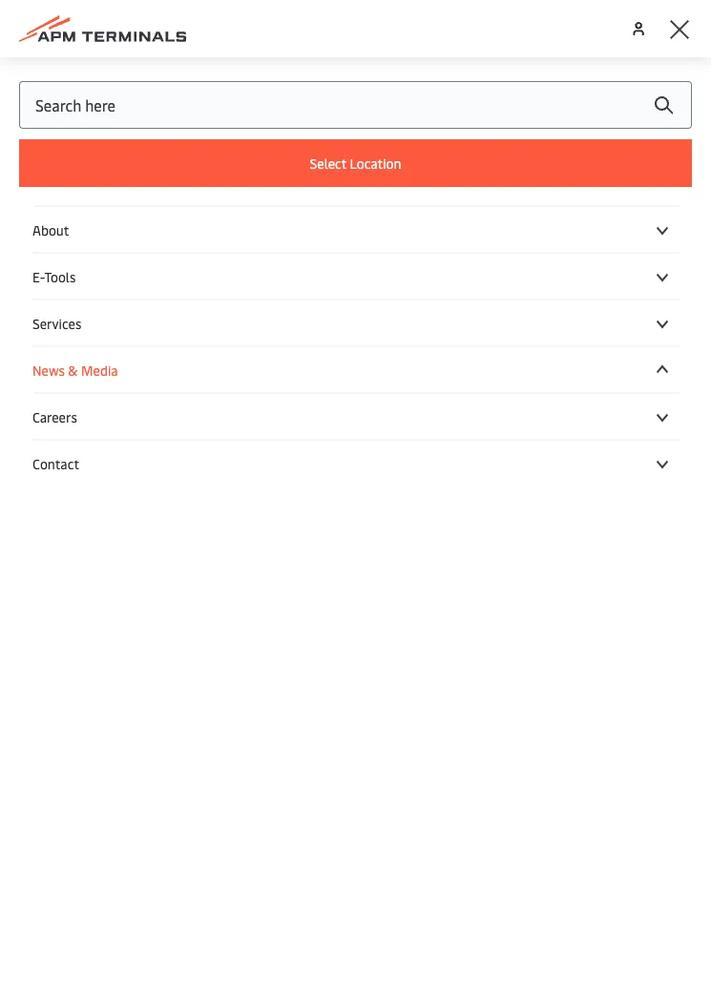 Task type: vqa. For each thing, say whether or not it's contained in the screenshot.
insights
yes



Task type: describe. For each thing, give the bounding box(es) containing it.
insights image
[[0, 57, 711, 401]]

select location button
[[19, 139, 692, 187]]

<
[[35, 406, 42, 424]]

select
[[310, 154, 347, 172]]

global
[[45, 406, 84, 424]]

location
[[350, 154, 401, 172]]

contact
[[32, 454, 79, 472]]

news & media
[[32, 361, 118, 379]]

careers button
[[32, 408, 679, 426]]

global home link
[[45, 406, 123, 424]]

insights
[[31, 458, 136, 499]]

&
[[68, 361, 78, 379]]

select location
[[310, 154, 401, 172]]

about
[[32, 220, 69, 239]]

< global home
[[35, 406, 123, 424]]

e-tools button
[[32, 267, 679, 285]]

tools
[[44, 267, 76, 285]]

e-tools
[[32, 267, 76, 285]]



Task type: locate. For each thing, give the bounding box(es) containing it.
Global search search field
[[19, 81, 692, 129]]

contact button
[[32, 454, 679, 472]]

e-
[[32, 267, 44, 285]]

news
[[32, 361, 65, 379]]

media
[[81, 361, 118, 379]]

home
[[87, 406, 123, 424]]

careers
[[32, 408, 77, 426]]

services
[[32, 314, 81, 332]]

services button
[[32, 314, 679, 332]]

news & media button
[[32, 361, 679, 379]]

None submit
[[635, 81, 692, 129]]

about button
[[32, 220, 679, 239]]



